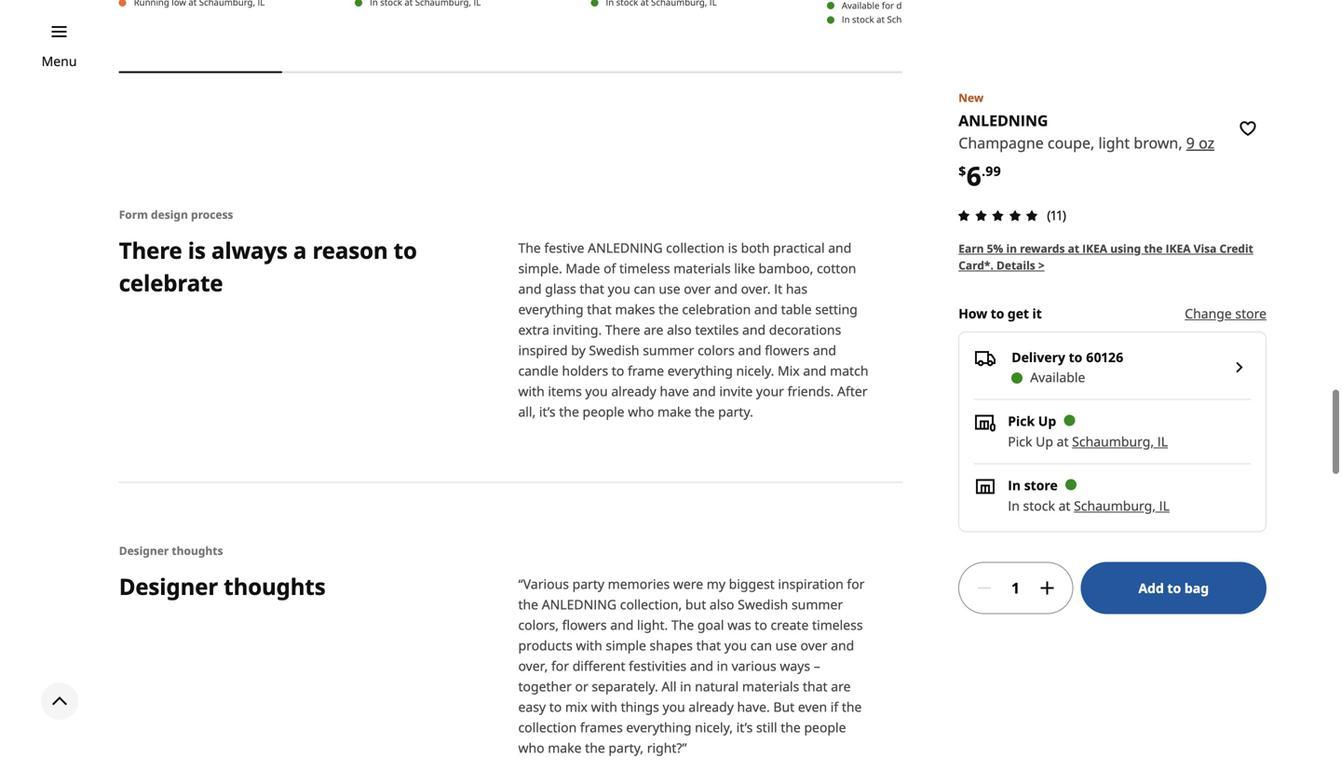 Task type: vqa. For each thing, say whether or not it's contained in the screenshot.
the were
yes



Task type: locate. For each thing, give the bounding box(es) containing it.
cotton
[[817, 259, 856, 277]]

0 vertical spatial store
[[1235, 304, 1267, 322]]

0 horizontal spatial it's
[[539, 403, 556, 420]]

and
[[828, 239, 852, 257], [518, 280, 542, 298], [714, 280, 738, 298], [754, 300, 778, 318], [742, 321, 766, 338], [738, 341, 761, 359], [813, 341, 836, 359], [803, 362, 827, 379], [693, 382, 716, 400], [610, 616, 634, 634], [831, 636, 854, 654], [690, 657, 713, 675]]

also left textiles
[[667, 321, 692, 338]]

1 vertical spatial also
[[710, 596, 734, 613]]

to right the 'reason' on the left top of the page
[[394, 235, 417, 265]]

0 vertical spatial schaumburg, il button
[[1072, 433, 1168, 451]]

shapes
[[650, 636, 693, 654]]

pick down pick up
[[1008, 433, 1032, 451]]

materials
[[674, 259, 731, 277], [742, 677, 799, 695]]

that up inviting.
[[587, 300, 612, 318]]

and right textiles
[[742, 321, 766, 338]]

0 vertical spatial timeless
[[619, 259, 670, 277]]

0 vertical spatial use
[[659, 280, 680, 298]]

1 vertical spatial materials
[[742, 677, 799, 695]]

1 vertical spatial up
[[1036, 433, 1053, 451]]

0 horizontal spatial thoughts
[[172, 543, 223, 558]]

$
[[959, 162, 966, 180]]

is down process
[[188, 235, 206, 265]]

2 vertical spatial schaumburg,
[[1074, 497, 1156, 515]]

1 vertical spatial swedish
[[738, 596, 788, 613]]

ways
[[780, 657, 810, 675]]

bag
[[1185, 580, 1209, 597]]

also down my
[[710, 596, 734, 613]]

1 vertical spatial make
[[548, 739, 582, 757]]

form design process
[[119, 207, 233, 222]]

and up celebration
[[714, 280, 738, 298]]

0 vertical spatial anledning
[[959, 110, 1048, 130]]

separately.
[[592, 677, 658, 695]]

1 vertical spatial already
[[689, 698, 734, 716]]

schaumburg, il button down pick up at schaumburg, il
[[1074, 497, 1170, 515]]

memories
[[608, 575, 670, 593]]

1 vertical spatial in
[[717, 657, 728, 675]]

0 vertical spatial it's
[[539, 403, 556, 420]]

the
[[518, 239, 541, 257], [671, 616, 694, 634]]

0 horizontal spatial collection
[[518, 718, 577, 736]]

ikea left using
[[1082, 241, 1107, 256]]

swedish up holders
[[589, 341, 639, 359]]

anledning inside anledning champagne coupe, light brown, 9 oz
[[959, 110, 1048, 130]]

1 horizontal spatial summer
[[792, 596, 843, 613]]

1 horizontal spatial materials
[[742, 677, 799, 695]]

nicely,
[[695, 718, 733, 736]]

summer inside "various party memories were my biggest inspiration for the anledning collection, but also swedish summer colors, flowers and light. the goal was to create timeless products with simple shapes that you can use over and over, for different festivities and in various ways – together or separately. all in natural materials that are easy to mix with things you already have. but even if the collection frames everything nicely, it's still the people who make the party, right?"
[[792, 596, 843, 613]]

in store
[[1008, 477, 1058, 494]]

people down if
[[804, 718, 846, 736]]

anledning
[[959, 110, 1048, 130], [588, 239, 663, 257], [542, 596, 617, 613]]

1 horizontal spatial make
[[658, 403, 691, 420]]

there inside the festive anledning collection is both practical and simple. made of timeless materials like bamboo, cotton and glass that you can use over and over. it has everything that makes the celebration and table setting extra inviting. there are also textiles and decorations inspired by swedish summer colors and flowers and candle holders to frame everything nicely. mix and match with items you already have and invite your friends. after all, it's the people who make the party.
[[605, 321, 640, 338]]

but
[[773, 698, 795, 716]]

also
[[667, 321, 692, 338], [710, 596, 734, 613]]

0 horizontal spatial already
[[611, 382, 656, 400]]

ikea left the visa
[[1166, 241, 1191, 256]]

2 pick from the top
[[1008, 433, 1032, 451]]

anledning down party
[[542, 596, 617, 613]]

to inside button
[[1167, 580, 1181, 597]]

0 vertical spatial in
[[842, 13, 850, 26]]

0 vertical spatial people
[[583, 403, 625, 420]]

is
[[188, 235, 206, 265], [728, 239, 738, 257]]

0 vertical spatial designer
[[119, 543, 169, 558]]

0 vertical spatial stock
[[852, 13, 874, 26]]

anledning inside the festive anledning collection is both practical and simple. made of timeless materials like bamboo, cotton and glass that you can use over and over. it has everything that makes the celebration and table setting extra inviting. there are also textiles and decorations inspired by swedish summer colors and flowers and candle holders to frame everything nicely. mix and match with items you already have and invite your friends. after all, it's the people who make the party.
[[588, 239, 663, 257]]

with up different
[[576, 636, 602, 654]]

over.
[[741, 280, 771, 298]]

over up celebration
[[684, 280, 711, 298]]

1 vertical spatial designer thoughts
[[119, 571, 326, 602]]

coupe,
[[1048, 133, 1095, 153]]

anledning champagne coupe, light brown, 9 oz
[[959, 110, 1215, 153]]

make inside "various party memories were my biggest inspiration for the anledning collection, but also swedish summer colors, flowers and light. the goal was to create timeless products with simple shapes that you can use over and over, for different festivities and in various ways – together or separately. all in natural materials that are easy to mix with things you already have. but even if the collection frames everything nicely, it's still the people who make the party, right?"
[[548, 739, 582, 757]]

swedish down biggest
[[738, 596, 788, 613]]

make down have
[[658, 403, 691, 420]]

can up various
[[750, 636, 772, 654]]

1 horizontal spatial use
[[775, 636, 797, 654]]

pick for pick up at schaumburg, il
[[1008, 433, 1032, 451]]

in for in stock at schaumburg, il
[[842, 13, 850, 26]]

mix
[[565, 698, 588, 716]]

0 horizontal spatial make
[[548, 739, 582, 757]]

the up shapes
[[671, 616, 694, 634]]

over inside "various party memories were my biggest inspiration for the anledning collection, but also swedish summer colors, flowers and light. the goal was to create timeless products with simple shapes that you can use over and over, for different festivities and in various ways – together or separately. all in natural materials that are easy to mix with things you already have. but even if the collection frames everything nicely, it's still the people who make the party, right?"
[[801, 636, 828, 654]]

scrollbar
[[119, 58, 903, 86]]

already down frame
[[611, 382, 656, 400]]

1 vertical spatial anledning
[[588, 239, 663, 257]]

there down makes on the top left of the page
[[605, 321, 640, 338]]

make down frames
[[548, 739, 582, 757]]

0 horizontal spatial timeless
[[619, 259, 670, 277]]

0 horizontal spatial is
[[188, 235, 206, 265]]

and up friends.
[[803, 362, 827, 379]]

setting
[[815, 300, 858, 318]]

timeless inside the festive anledning collection is both practical and simple. made of timeless materials like bamboo, cotton and glass that you can use over and over. it has everything that makes the celebration and table setting extra inviting. there are also textiles and decorations inspired by swedish summer colors and flowers and candle holders to frame everything nicely. mix and match with items you already have and invite your friends. after all, it's the people who make the party.
[[619, 259, 670, 277]]

using
[[1110, 241, 1141, 256]]

1 horizontal spatial can
[[750, 636, 772, 654]]

and up natural
[[690, 657, 713, 675]]

"various party memories were my biggest inspiration for the anledning collection, but also swedish summer colors, flowers and light. the goal was to create timeless products with simple shapes that you can use over and over, for different festivities and in various ways – together or separately. all in natural materials that are easy to mix with things you already have. but even if the collection frames everything nicely, it's still the people who make the party, right?"
[[518, 575, 865, 757]]

right?"
[[647, 739, 687, 757]]

things
[[621, 698, 659, 716]]

2 vertical spatial in
[[1008, 497, 1020, 515]]

everything down glass
[[518, 300, 584, 318]]

1 horizontal spatial also
[[710, 596, 734, 613]]

collection,
[[620, 596, 682, 613]]

il for pick up
[[1157, 433, 1168, 451]]

in
[[842, 13, 850, 26], [1008, 477, 1021, 494], [1008, 497, 1020, 515]]

the down frames
[[585, 739, 605, 757]]

schaumburg, for pick up
[[1072, 433, 1154, 451]]

in right all
[[680, 677, 691, 695]]

to left frame
[[612, 362, 624, 379]]

1 horizontal spatial timeless
[[812, 616, 863, 634]]

1 vertical spatial timeless
[[812, 616, 863, 634]]

0 vertical spatial collection
[[666, 239, 725, 257]]

collection left the both
[[666, 239, 725, 257]]

1 vertical spatial flowers
[[562, 616, 607, 634]]

have.
[[737, 698, 770, 716]]

1 pick from the top
[[1008, 412, 1035, 430]]

0 vertical spatial designer thoughts
[[119, 543, 223, 558]]

also inside "various party memories were my biggest inspiration for the anledning collection, but also swedish summer colors, flowers and light. the goal was to create timeless products with simple shapes that you can use over and over, for different festivities and in various ways – together or separately. all in natural materials that are easy to mix with things you already have. but even if the collection frames everything nicely, it's still the people who make the party, right?"
[[710, 596, 734, 613]]

0 horizontal spatial stock
[[852, 13, 874, 26]]

can up makes on the top left of the page
[[634, 280, 655, 298]]

anledning up champagne at the right top
[[959, 110, 1048, 130]]

1 vertical spatial summer
[[792, 596, 843, 613]]

right image
[[1228, 356, 1251, 379]]

in up natural
[[717, 657, 728, 675]]

collection inside "various party memories were my biggest inspiration for the anledning collection, but also swedish summer colors, flowers and light. the goal was to create timeless products with simple shapes that you can use over and over, for different festivities and in various ways – together or separately. all in natural materials that are easy to mix with things you already have. but even if the collection frames everything nicely, it's still the people who make the party, right?"
[[518, 718, 577, 736]]

0 horizontal spatial materials
[[674, 259, 731, 277]]

1 horizontal spatial for
[[847, 575, 865, 593]]

who down easy
[[518, 739, 544, 757]]

oz
[[1199, 133, 1215, 153]]

stock
[[852, 13, 874, 26], [1023, 497, 1055, 515]]

timeless right the of
[[619, 259, 670, 277]]

always
[[211, 235, 288, 265]]

1 designer thoughts from the top
[[119, 543, 223, 558]]

to left the get
[[991, 304, 1004, 322]]

schaumburg, il button up 'in stock at schaumburg, il' group
[[1072, 433, 1168, 451]]

designer thoughts
[[119, 543, 223, 558], [119, 571, 326, 602]]

the inside the festive anledning collection is both practical and simple. made of timeless materials like bamboo, cotton and glass that you can use over and over. it has everything that makes the celebration and table setting extra inviting. there are also textiles and decorations inspired by swedish summer colors and flowers and candle holders to frame everything nicely. mix and match with items you already have and invite your friends. after all, it's the people who make the party.
[[518, 239, 541, 257]]

in
[[1006, 241, 1017, 256], [717, 657, 728, 675], [680, 677, 691, 695]]

in right 5%
[[1006, 241, 1017, 256]]

store for change store
[[1235, 304, 1267, 322]]

summer down inspiration
[[792, 596, 843, 613]]

1 vertical spatial who
[[518, 739, 544, 757]]

the up colors,
[[518, 596, 538, 613]]

0 horizontal spatial over
[[684, 280, 711, 298]]

up for pick up at schaumburg, il
[[1036, 433, 1053, 451]]

0 horizontal spatial also
[[667, 321, 692, 338]]

1 horizontal spatial the
[[671, 616, 694, 634]]

0 horizontal spatial there
[[119, 235, 182, 265]]

1 vertical spatial can
[[750, 636, 772, 654]]

timeless up "–"
[[812, 616, 863, 634]]

earn 5% in rewards at ikea using the ikea visa credit card*. details > button
[[959, 240, 1267, 274]]

1 vertical spatial stock
[[1023, 497, 1055, 515]]

1 vertical spatial the
[[671, 616, 694, 634]]

everything up right?"
[[626, 718, 692, 736]]

are down makes on the top left of the page
[[644, 321, 664, 338]]

the inside "various party memories were my biggest inspiration for the anledning collection, but also swedish summer colors, flowers and light. the goal was to create timeless products with simple shapes that you can use over and over, for different festivities and in various ways – together or separately. all in natural materials that are easy to mix with things you already have. but even if the collection frames everything nicely, it's still the people who make the party, right?"
[[671, 616, 694, 634]]

to left mix
[[549, 698, 562, 716]]

with up frames
[[591, 698, 617, 716]]

0 vertical spatial with
[[518, 382, 545, 400]]

to up available
[[1069, 348, 1083, 366]]

biggest
[[729, 575, 775, 593]]

0 horizontal spatial flowers
[[562, 616, 607, 634]]

menu
[[42, 52, 77, 70]]

and up simple
[[610, 616, 634, 634]]

everything down "colors"
[[668, 362, 733, 379]]

details
[[997, 257, 1035, 273]]

is left the both
[[728, 239, 738, 257]]

ikea
[[1082, 241, 1107, 256], [1166, 241, 1191, 256]]

summer
[[643, 341, 694, 359], [792, 596, 843, 613]]

it
[[774, 280, 783, 298]]

2 vertical spatial everything
[[626, 718, 692, 736]]

it's right all,
[[539, 403, 556, 420]]

there up celebrate
[[119, 235, 182, 265]]

match
[[830, 362, 868, 379]]

1 horizontal spatial stock
[[1023, 497, 1055, 515]]

0 horizontal spatial are
[[644, 321, 664, 338]]

are up if
[[831, 677, 851, 695]]

the left party. at the bottom right
[[695, 403, 715, 420]]

0 vertical spatial can
[[634, 280, 655, 298]]

collection down easy
[[518, 718, 577, 736]]

that
[[580, 280, 604, 298], [587, 300, 612, 318], [696, 636, 721, 654], [803, 677, 828, 695]]

materials left like
[[674, 259, 731, 277]]

and up if
[[831, 636, 854, 654]]

review: 4.9 out of 5 stars. total reviews: 11 image
[[953, 204, 1043, 227]]

0 vertical spatial pick
[[1008, 412, 1035, 430]]

schaumburg,
[[887, 13, 943, 26], [1072, 433, 1154, 451], [1074, 497, 1156, 515]]

1 horizontal spatial it's
[[736, 718, 753, 736]]

1 ikea from the left
[[1082, 241, 1107, 256]]

1 vertical spatial there
[[605, 321, 640, 338]]

0 horizontal spatial the
[[518, 239, 541, 257]]

flowers down party
[[562, 616, 607, 634]]

pick
[[1008, 412, 1035, 430], [1008, 433, 1032, 451]]

the
[[1144, 241, 1163, 256], [659, 300, 679, 318], [559, 403, 579, 420], [695, 403, 715, 420], [518, 596, 538, 613], [842, 698, 862, 716], [781, 718, 801, 736], [585, 739, 605, 757]]

celebration
[[682, 300, 751, 318]]

0 vertical spatial in
[[1006, 241, 1017, 256]]

can inside the festive anledning collection is both practical and simple. made of timeless materials like bamboo, cotton and glass that you can use over and over. it has everything that makes the celebration and table setting extra inviting. there are also textiles and decorations inspired by swedish summer colors and flowers and candle holders to frame everything nicely. mix and match with items you already have and invite your friends. after all, it's the people who make the party.
[[634, 280, 655, 298]]

0 horizontal spatial ikea
[[1082, 241, 1107, 256]]

the right using
[[1144, 241, 1163, 256]]

who down frame
[[628, 403, 654, 420]]

1 vertical spatial pick
[[1008, 433, 1032, 451]]

1 vertical spatial use
[[775, 636, 797, 654]]

in inside earn 5% in rewards at ikea using the ikea visa credit card*. details >
[[1006, 241, 1017, 256]]

0 vertical spatial summer
[[643, 341, 694, 359]]

1 vertical spatial il
[[1157, 433, 1168, 451]]

il
[[946, 13, 953, 26], [1157, 433, 1168, 451], [1159, 497, 1170, 515]]

1 horizontal spatial people
[[804, 718, 846, 736]]

people inside the festive anledning collection is both practical and simple. made of timeless materials like bamboo, cotton and glass that you can use over and over. it has everything that makes the celebration and table setting extra inviting. there are also textiles and decorations inspired by swedish summer colors and flowers and candle holders to frame everything nicely. mix and match with items you already have and invite your friends. after all, it's the people who make the party.
[[583, 403, 625, 420]]

0 vertical spatial over
[[684, 280, 711, 298]]

up down available
[[1038, 412, 1056, 430]]

5%
[[987, 241, 1003, 256]]

0 horizontal spatial summer
[[643, 341, 694, 359]]

anledning up the of
[[588, 239, 663, 257]]

2 vertical spatial il
[[1159, 497, 1170, 515]]

0 horizontal spatial can
[[634, 280, 655, 298]]

use
[[659, 280, 680, 298], [775, 636, 797, 654]]

store up 'in stock at schaumburg, il' group
[[1024, 477, 1058, 494]]

0 vertical spatial materials
[[674, 259, 731, 277]]

you down the of
[[608, 280, 630, 298]]

2 vertical spatial with
[[591, 698, 617, 716]]

flowers inside "various party memories were my biggest inspiration for the anledning collection, but also swedish summer colors, flowers and light. the goal was to create timeless products with simple shapes that you can use over and over, for different festivities and in various ways – together or separately. all in natural materials that are easy to mix with things you already have. but even if the collection frames everything nicely, it's still the people who make the party, right?"
[[562, 616, 607, 634]]

flowers up mix
[[765, 341, 810, 359]]

over up "–"
[[801, 636, 828, 654]]

schaumburg, il button for in stock at
[[1074, 497, 1170, 515]]

people down holders
[[583, 403, 625, 420]]

colors
[[698, 341, 735, 359]]

are inside "various party memories were my biggest inspiration for the anledning collection, but also swedish summer colors, flowers and light. the goal was to create timeless products with simple shapes that you can use over and over, for different festivities and in various ways – together or separately. all in natural materials that are easy to mix with things you already have. but even if the collection frames everything nicely, it's still the people who make the party, right?"
[[831, 677, 851, 695]]

collection inside the festive anledning collection is both practical and simple. made of timeless materials like bamboo, cotton and glass that you can use over and over. it has everything that makes the celebration and table setting extra inviting. there are also textiles and decorations inspired by swedish summer colors and flowers and candle holders to frame everything nicely. mix and match with items you already have and invite your friends. after all, it's the people who make the party.
[[666, 239, 725, 257]]

0 vertical spatial up
[[1038, 412, 1056, 430]]

0 vertical spatial also
[[667, 321, 692, 338]]

and down 'over.'
[[754, 300, 778, 318]]

0 vertical spatial swedish
[[589, 341, 639, 359]]

champagne
[[959, 133, 1044, 153]]

1 horizontal spatial is
[[728, 239, 738, 257]]

already inside "various party memories were my biggest inspiration for the anledning collection, but also swedish summer colors, flowers and light. the goal was to create timeless products with simple shapes that you can use over and over, for different festivities and in various ways – together or separately. all in natural materials that are easy to mix with things you already have. but even if the collection frames everything nicely, it's still the people who make the party, right?"
[[689, 698, 734, 716]]

store inside button
[[1235, 304, 1267, 322]]

1 horizontal spatial already
[[689, 698, 734, 716]]

1 horizontal spatial thoughts
[[224, 571, 326, 602]]

1 vertical spatial store
[[1024, 477, 1058, 494]]

use inside "various party memories were my biggest inspiration for the anledning collection, but also swedish summer colors, flowers and light. the goal was to create timeless products with simple shapes that you can use over and over, for different festivities and in various ways – together or separately. all in natural materials that are easy to mix with things you already have. but even if the collection frames everything nicely, it's still the people who make the party, right?"
[[775, 636, 797, 654]]

also inside the festive anledning collection is both practical and simple. made of timeless materials like bamboo, cotton and glass that you can use over and over. it has everything that makes the celebration and table setting extra inviting. there are also textiles and decorations inspired by swedish summer colors and flowers and candle holders to frame everything nicely. mix and match with items you already have and invite your friends. after all, it's the people who make the party.
[[667, 321, 692, 338]]

over
[[684, 280, 711, 298], [801, 636, 828, 654]]

with inside the festive anledning collection is both practical and simple. made of timeless materials like bamboo, cotton and glass that you can use over and over. it has everything that makes the celebration and table setting extra inviting. there are also textiles and decorations inspired by swedish summer colors and flowers and candle holders to frame everything nicely. mix and match with items you already have and invite your friends. after all, it's the people who make the party.
[[518, 382, 545, 400]]

1 vertical spatial are
[[831, 677, 851, 695]]

1 vertical spatial over
[[801, 636, 828, 654]]

materials up "but"
[[742, 677, 799, 695]]

store right change
[[1235, 304, 1267, 322]]

to left bag at bottom right
[[1167, 580, 1181, 597]]

to
[[394, 235, 417, 265], [991, 304, 1004, 322], [1069, 348, 1083, 366], [612, 362, 624, 379], [1167, 580, 1181, 597], [755, 616, 767, 634], [549, 698, 562, 716]]

to right was
[[755, 616, 767, 634]]

like
[[734, 259, 755, 277]]

for right inspiration
[[847, 575, 865, 593]]

2 designer thoughts from the top
[[119, 571, 326, 602]]

for
[[847, 575, 865, 593], [551, 657, 569, 675]]

materials inside the festive anledning collection is both practical and simple. made of timeless materials like bamboo, cotton and glass that you can use over and over. it has everything that makes the celebration and table setting extra inviting. there are also textiles and decorations inspired by swedish summer colors and flowers and candle holders to frame everything nicely. mix and match with items you already have and invite your friends. after all, it's the people who make the party.
[[674, 259, 731, 277]]

pick down available
[[1008, 412, 1035, 430]]

the right if
[[842, 698, 862, 716]]

1 vertical spatial schaumburg,
[[1072, 433, 1154, 451]]

thoughts
[[172, 543, 223, 558], [224, 571, 326, 602]]

for down products
[[551, 657, 569, 675]]

0 vertical spatial flowers
[[765, 341, 810, 359]]

with up all,
[[518, 382, 545, 400]]

up down pick up
[[1036, 433, 1053, 451]]

designer
[[119, 543, 169, 558], [119, 571, 218, 602]]

the up simple.
[[518, 239, 541, 257]]

are inside the festive anledning collection is both practical and simple. made of timeless materials like bamboo, cotton and glass that you can use over and over. it has everything that makes the celebration and table setting extra inviting. there are also textiles and decorations inspired by swedish summer colors and flowers and candle holders to frame everything nicely. mix and match with items you already have and invite your friends. after all, it's the people who make the party.
[[644, 321, 664, 338]]

0 vertical spatial already
[[611, 382, 656, 400]]

summer up frame
[[643, 341, 694, 359]]

0 vertical spatial there
[[119, 235, 182, 265]]

pick up at schaumburg, il group
[[1008, 433, 1168, 451]]

festivities
[[629, 657, 687, 675]]

1 horizontal spatial swedish
[[738, 596, 788, 613]]

invite
[[719, 382, 753, 400]]

change store button
[[1185, 303, 1267, 324]]

1 horizontal spatial ikea
[[1166, 241, 1191, 256]]

0 horizontal spatial swedish
[[589, 341, 639, 359]]

1 vertical spatial in
[[1008, 477, 1021, 494]]

2 designer from the top
[[119, 571, 218, 602]]

already up nicely, at right bottom
[[689, 698, 734, 716]]

there is always a reason to celebrate
[[119, 235, 417, 298]]

0 vertical spatial who
[[628, 403, 654, 420]]

it's left still
[[736, 718, 753, 736]]

99
[[985, 162, 1001, 180]]

1 horizontal spatial are
[[831, 677, 851, 695]]



Task type: describe. For each thing, give the bounding box(es) containing it.
1 vertical spatial everything
[[668, 362, 733, 379]]

you down holders
[[585, 382, 608, 400]]

9
[[1186, 133, 1195, 153]]

1 vertical spatial with
[[576, 636, 602, 654]]

change store
[[1185, 304, 1267, 322]]

frames
[[580, 718, 623, 736]]

create
[[771, 616, 809, 634]]

visa
[[1194, 241, 1217, 256]]

(11) button
[[953, 204, 1066, 227]]

and right have
[[693, 382, 716, 400]]

party
[[572, 575, 604, 593]]

in for in store
[[1008, 477, 1021, 494]]

already inside the festive anledning collection is both practical and simple. made of timeless materials like bamboo, cotton and glass that you can use over and over. it has everything that makes the celebration and table setting extra inviting. there are also textiles and decorations inspired by swedish summer colors and flowers and candle holders to frame everything nicely. mix and match with items you already have and invite your friends. after all, it's the people who make the party.
[[611, 382, 656, 400]]

0 vertical spatial il
[[946, 13, 953, 26]]

it
[[1032, 304, 1042, 322]]

it's inside the festive anledning collection is both practical and simple. made of timeless materials like bamboo, cotton and glass that you can use over and over. it has everything that makes the celebration and table setting extra inviting. there are also textiles and decorations inspired by swedish summer colors and flowers and candle holders to frame everything nicely. mix and match with items you already have and invite your friends. after all, it's the people who make the party.
[[539, 403, 556, 420]]

table
[[781, 300, 812, 318]]

you down all
[[663, 698, 685, 716]]

still
[[756, 718, 777, 736]]

my
[[707, 575, 726, 593]]

that down made
[[580, 280, 604, 298]]

and down decorations
[[813, 341, 836, 359]]

products
[[518, 636, 573, 654]]

credit
[[1220, 241, 1254, 256]]

1 horizontal spatial in
[[717, 657, 728, 675]]

colors,
[[518, 616, 559, 634]]

to inside 'there is always a reason to celebrate'
[[394, 235, 417, 265]]

pick for pick up
[[1008, 412, 1035, 430]]

add to bag
[[1139, 580, 1209, 597]]

swedish inside the festive anledning collection is both practical and simple. made of timeless materials like bamboo, cotton and glass that you can use over and over. it has everything that makes the celebration and table setting extra inviting. there are also textiles and decorations inspired by swedish summer colors and flowers and candle holders to frame everything nicely. mix and match with items you already have and invite your friends. after all, it's the people who make the party.
[[589, 341, 639, 359]]

and down simple.
[[518, 280, 542, 298]]

various
[[732, 657, 777, 675]]

Quantity input value text field
[[1003, 562, 1029, 614]]

after
[[837, 382, 868, 400]]

that down "–"
[[803, 677, 828, 695]]

how
[[959, 304, 987, 322]]

festive
[[544, 239, 584, 257]]

up for pick up
[[1038, 412, 1056, 430]]

the inside earn 5% in rewards at ikea using the ikea visa credit card*. details >
[[1144, 241, 1163, 256]]

make inside the festive anledning collection is both practical and simple. made of timeless materials like bamboo, cotton and glass that you can use over and over. it has everything that makes the celebration and table setting extra inviting. there are also textiles and decorations inspired by swedish summer colors and flowers and candle holders to frame everything nicely. mix and match with items you already have and invite your friends. after all, it's the people who make the party.
[[658, 403, 691, 420]]

delivery
[[1012, 348, 1065, 366]]

0 vertical spatial in stock at schaumburg, il
[[842, 13, 953, 26]]

at inside earn 5% in rewards at ikea using the ikea visa credit card*. details >
[[1068, 241, 1079, 256]]

pick up at schaumburg, il
[[1008, 433, 1168, 451]]

all
[[662, 677, 677, 695]]

earn 5% in rewards at ikea using the ikea visa credit card*. details >
[[959, 241, 1254, 273]]

was
[[727, 616, 751, 634]]

light.
[[637, 616, 668, 634]]

1 vertical spatial for
[[551, 657, 569, 675]]

"various
[[518, 575, 569, 593]]

$ 6 . 99
[[959, 158, 1001, 193]]

schaumburg, il button for pick up at
[[1072, 433, 1168, 451]]

1 vertical spatial thoughts
[[224, 571, 326, 602]]

new
[[959, 90, 984, 105]]

add
[[1139, 580, 1164, 597]]

flowers inside the festive anledning collection is both practical and simple. made of timeless materials like bamboo, cotton and glass that you can use over and over. it has everything that makes the celebration and table setting extra inviting. there are also textiles and decorations inspired by swedish summer colors and flowers and candle holders to frame everything nicely. mix and match with items you already have and invite your friends. after all, it's the people who make the party.
[[765, 341, 810, 359]]

swedish inside "various party memories were my biggest inspiration for the anledning collection, but also swedish summer colors, flowers and light. the goal was to create timeless products with simple shapes that you can use over and over, for different festivities and in various ways – together or separately. all in natural materials that are easy to mix with things you already have. but even if the collection frames everything nicely, it's still the people who make the party, right?"
[[738, 596, 788, 613]]

>
[[1038, 257, 1045, 273]]

0 vertical spatial everything
[[518, 300, 584, 318]]

design
[[151, 207, 188, 222]]

you down was
[[724, 636, 747, 654]]

.
[[982, 162, 985, 180]]

and up cotton
[[828, 239, 852, 257]]

celebrate
[[119, 268, 223, 298]]

to inside the festive anledning collection is both practical and simple. made of timeless materials like bamboo, cotton and glass that you can use over and over. it has everything that makes the celebration and table setting extra inviting. there are also textiles and decorations inspired by swedish summer colors and flowers and candle holders to frame everything nicely. mix and match with items you already have and invite your friends. after all, it's the people who make the party.
[[612, 362, 624, 379]]

in stock at schaumburg, il group
[[1008, 497, 1170, 515]]

over,
[[518, 657, 548, 675]]

mix
[[778, 362, 800, 379]]

the down "but"
[[781, 718, 801, 736]]

party,
[[609, 739, 644, 757]]

by
[[571, 341, 586, 359]]

people inside "various party memories were my biggest inspiration for the anledning collection, but also swedish summer colors, flowers and light. the goal was to create timeless products with simple shapes that you can use over and over, for different festivities and in various ways – together or separately. all in natural materials that are easy to mix with things you already have. but even if the collection frames everything nicely, it's still the people who make the party, right?"
[[804, 718, 846, 736]]

that down goal
[[696, 636, 721, 654]]

delivery to 60126
[[1012, 348, 1124, 366]]

rewards
[[1020, 241, 1065, 256]]

earn
[[959, 241, 984, 256]]

makes
[[615, 300, 655, 318]]

there inside 'there is always a reason to celebrate'
[[119, 235, 182, 265]]

and up nicely.
[[738, 341, 761, 359]]

60126
[[1086, 348, 1124, 366]]

holders
[[562, 362, 608, 379]]

1 vertical spatial in stock at schaumburg, il
[[1008, 497, 1170, 515]]

it's inside "various party memories were my biggest inspiration for the anledning collection, but also swedish summer colors, flowers and light. the goal was to create timeless products with simple shapes that you can use over and over, for different festivities and in various ways – together or separately. all in natural materials that are easy to mix with things you already have. but even if the collection frames everything nicely, it's still the people who make the party, right?"
[[736, 718, 753, 736]]

is inside 'there is always a reason to celebrate'
[[188, 235, 206, 265]]

–
[[814, 657, 820, 675]]

different
[[573, 657, 625, 675]]

but
[[685, 596, 706, 613]]

use inside the festive anledning collection is both practical and simple. made of timeless materials like bamboo, cotton and glass that you can use over and over. it has everything that makes the celebration and table setting extra inviting. there are also textiles and decorations inspired by swedish summer colors and flowers and candle holders to frame everything nicely. mix and match with items you already have and invite your friends. after all, it's the people who make the party.
[[659, 280, 680, 298]]

have
[[660, 382, 689, 400]]

how to get it
[[959, 304, 1042, 322]]

friends.
[[788, 382, 834, 400]]

add to bag button
[[1081, 562, 1267, 614]]

available
[[1030, 369, 1085, 386]]

practical
[[773, 239, 825, 257]]

over inside the festive anledning collection is both practical and simple. made of timeless materials like bamboo, cotton and glass that you can use over and over. it has everything that makes the celebration and table setting extra inviting. there are also textiles and decorations inspired by swedish summer colors and flowers and candle holders to frame everything nicely. mix and match with items you already have and invite your friends. after all, it's the people who make the party.
[[684, 280, 711, 298]]

textiles
[[695, 321, 739, 338]]

together
[[518, 677, 572, 695]]

reason
[[312, 235, 388, 265]]

il for in store
[[1159, 497, 1170, 515]]

light
[[1099, 133, 1130, 153]]

brown,
[[1134, 133, 1182, 153]]

the down items
[[559, 403, 579, 420]]

goal
[[698, 616, 724, 634]]

candle
[[518, 362, 559, 379]]

summer inside the festive anledning collection is both practical and simple. made of timeless materials like bamboo, cotton and glass that you can use over and over. it has everything that makes the celebration and table setting extra inviting. there are also textiles and decorations inspired by swedish summer colors and flowers and candle holders to frame everything nicely. mix and match with items you already have and invite your friends. after all, it's the people who make the party.
[[643, 341, 694, 359]]

0 vertical spatial for
[[847, 575, 865, 593]]

a
[[293, 235, 307, 265]]

nicely.
[[736, 362, 774, 379]]

the right makes on the top left of the page
[[659, 300, 679, 318]]

materials inside "various party memories were my biggest inspiration for the anledning collection, but also swedish summer colors, flowers and light. the goal was to create timeless products with simple shapes that you can use over and over, for different festivities and in various ways – together or separately. all in natural materials that are easy to mix with things you already have. but even if the collection frames everything nicely, it's still the people who make the party, right?"
[[742, 677, 799, 695]]

your
[[756, 382, 784, 400]]

can inside "various party memories were my biggest inspiration for the anledning collection, but also swedish summer colors, flowers and light. the goal was to create timeless products with simple shapes that you can use over and over, for different festivities and in various ways – together or separately. all in natural materials that are easy to mix with things you already have. but even if the collection frames everything nicely, it's still the people who make the party, right?"
[[750, 636, 772, 654]]

2 ikea from the left
[[1166, 241, 1191, 256]]

inviting.
[[553, 321, 602, 338]]

0 horizontal spatial in
[[680, 677, 691, 695]]

form
[[119, 207, 148, 222]]

simple
[[606, 636, 646, 654]]

simple.
[[518, 259, 562, 277]]

if
[[831, 698, 838, 716]]

0 vertical spatial thoughts
[[172, 543, 223, 558]]

bamboo,
[[759, 259, 813, 277]]

who inside "various party memories were my biggest inspiration for the anledning collection, but also swedish summer colors, flowers and light. the goal was to create timeless products with simple shapes that you can use over and over, for different festivities and in various ways – together or separately. all in natural materials that are easy to mix with things you already have. but even if the collection frames everything nicely, it's still the people who make the party, right?"
[[518, 739, 544, 757]]

menu button
[[42, 51, 77, 72]]

0 vertical spatial schaumburg,
[[887, 13, 943, 26]]

get
[[1008, 304, 1029, 322]]

schaumburg, for in store
[[1074, 497, 1156, 515]]

6
[[966, 158, 982, 193]]

timeless inside "various party memories were my biggest inspiration for the anledning collection, but also swedish summer colors, flowers and light. the goal was to create timeless products with simple shapes that you can use over and over, for different festivities and in various ways – together or separately. all in natural materials that are easy to mix with things you already have. but even if the collection frames everything nicely, it's still the people who make the party, right?"
[[812, 616, 863, 634]]

items
[[548, 382, 582, 400]]

process
[[191, 207, 233, 222]]

who inside the festive anledning collection is both practical and simple. made of timeless materials like bamboo, cotton and glass that you can use over and over. it has everything that makes the celebration and table setting extra inviting. there are also textiles and decorations inspired by swedish summer colors and flowers and candle holders to frame everything nicely. mix and match with items you already have and invite your friends. after all, it's the people who make the party.
[[628, 403, 654, 420]]

or
[[575, 677, 588, 695]]

the festive anledning collection is both practical and simple. made of timeless materials like bamboo, cotton and glass that you can use over and over. it has everything that makes the celebration and table setting extra inviting. there are also textiles and decorations inspired by swedish summer colors and flowers and candle holders to frame everything nicely. mix and match with items you already have and invite your friends. after all, it's the people who make the party.
[[518, 239, 868, 420]]

store for in store
[[1024, 477, 1058, 494]]

change
[[1185, 304, 1232, 322]]

natural
[[695, 677, 739, 695]]

is inside the festive anledning collection is both practical and simple. made of timeless materials like bamboo, cotton and glass that you can use over and over. it has everything that makes the celebration and table setting extra inviting. there are also textiles and decorations inspired by swedish summer colors and flowers and candle holders to frame everything nicely. mix and match with items you already have and invite your friends. after all, it's the people who make the party.
[[728, 239, 738, 257]]

anledning inside "various party memories were my biggest inspiration for the anledning collection, but also swedish summer colors, flowers and light. the goal was to create timeless products with simple shapes that you can use over and over, for different festivities and in various ways – together or separately. all in natural materials that are easy to mix with things you already have. but even if the collection frames everything nicely, it's still the people who make the party, right?"
[[542, 596, 617, 613]]

glass
[[545, 280, 576, 298]]

decorations
[[769, 321, 841, 338]]

everything inside "various party memories were my biggest inspiration for the anledning collection, but also swedish summer colors, flowers and light. the goal was to create timeless products with simple shapes that you can use over and over, for different festivities and in various ways – together or separately. all in natural materials that are easy to mix with things you already have. but even if the collection frames everything nicely, it's still the people who make the party, right?"
[[626, 718, 692, 736]]

1 designer from the top
[[119, 543, 169, 558]]

extra
[[518, 321, 549, 338]]



